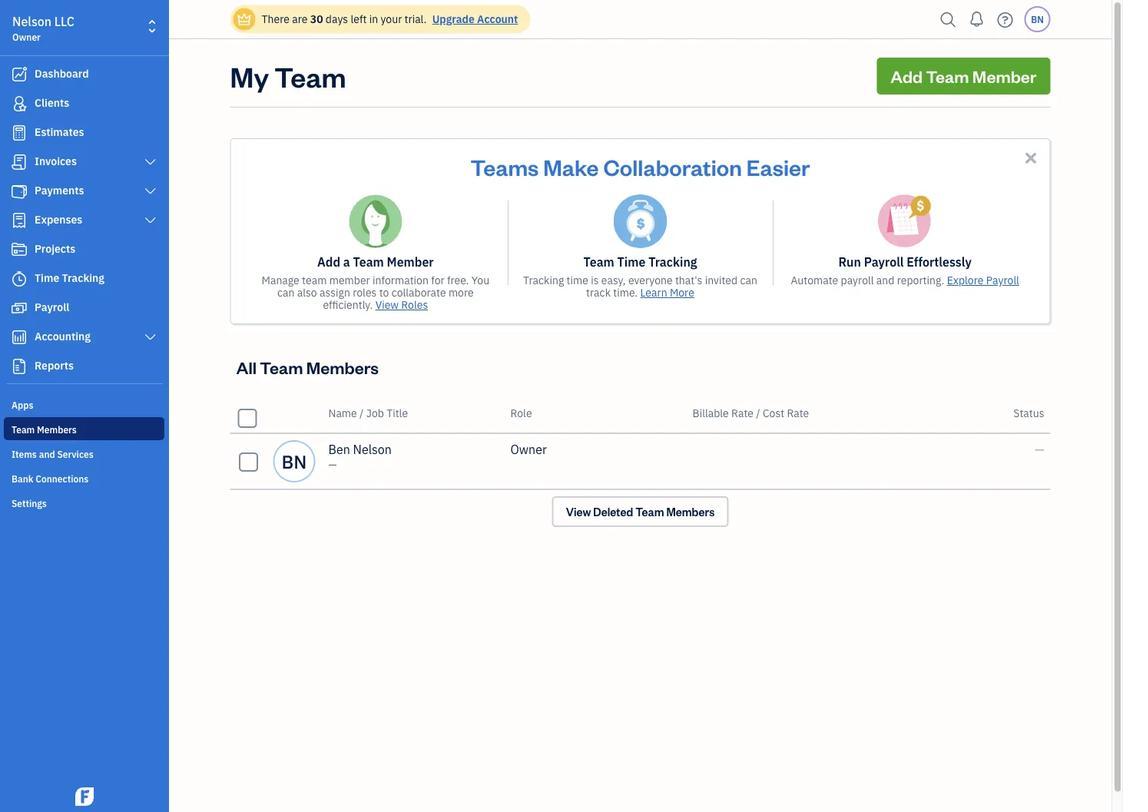 Task type: describe. For each thing, give the bounding box(es) containing it.
invoices link
[[4, 148, 164, 176]]

chart image
[[10, 330, 28, 345]]

and inside main element
[[39, 448, 55, 460]]

job
[[366, 406, 384, 420]]

accounting
[[35, 329, 91, 344]]

owner inside the nelson llc owner
[[12, 31, 41, 43]]

name
[[329, 406, 357, 420]]

invited
[[705, 273, 738, 287]]

team inside main element
[[12, 424, 35, 436]]

account
[[477, 12, 518, 26]]

expenses link
[[4, 207, 164, 234]]

easier
[[747, 152, 811, 181]]

bank
[[12, 473, 33, 485]]

estimates
[[35, 125, 84, 139]]

and inside run payroll effortlessly automate payroll and reporting. explore payroll
[[877, 273, 895, 287]]

deleted
[[594, 505, 634, 519]]

roles
[[353, 286, 377, 300]]

expense image
[[10, 213, 28, 228]]

automate
[[791, 273, 839, 287]]

search image
[[937, 8, 961, 31]]

1 horizontal spatial —
[[1035, 442, 1045, 458]]

billable rate / cost rate
[[693, 406, 810, 420]]

all
[[236, 356, 257, 378]]

estimates link
[[4, 119, 164, 147]]

manage team member information for free. you can also assign roles to collaborate more efficiently.
[[262, 273, 490, 312]]

team members link
[[4, 417, 164, 440]]

that's
[[676, 273, 703, 287]]

bn button
[[1025, 6, 1051, 32]]

1 horizontal spatial time
[[618, 254, 646, 270]]

my
[[230, 58, 269, 94]]

member
[[329, 273, 370, 287]]

add a team member
[[317, 254, 434, 270]]

go to help image
[[993, 8, 1018, 31]]

can for team time tracking
[[740, 273, 758, 287]]

expenses
[[35, 213, 82, 227]]

freshbooks image
[[72, 788, 97, 806]]

client image
[[10, 96, 28, 111]]

efficiently.
[[323, 298, 373, 312]]

items and services link
[[4, 442, 164, 465]]

add for add a team member
[[317, 254, 341, 270]]

team members
[[12, 424, 77, 436]]

ben
[[329, 442, 350, 458]]

team up 'is'
[[584, 254, 615, 270]]

time.
[[614, 286, 638, 300]]

report image
[[10, 359, 28, 374]]

can for add a team member
[[277, 286, 295, 300]]

2 horizontal spatial members
[[667, 505, 715, 519]]

1 vertical spatial owner
[[511, 442, 547, 458]]

everyone
[[629, 273, 673, 287]]

collaborate
[[392, 286, 446, 300]]

items and services
[[12, 448, 94, 460]]

run payroll effortlessly automate payroll and reporting. explore payroll
[[791, 254, 1020, 287]]

run payroll effortlessly image
[[879, 194, 932, 248]]

close image
[[1023, 149, 1040, 167]]

view for view roles
[[376, 298, 399, 312]]

payment image
[[10, 184, 28, 199]]

connections
[[36, 473, 89, 485]]

name / job title
[[329, 406, 408, 420]]

nelson inside ben nelson —
[[353, 442, 392, 458]]

collaboration
[[604, 152, 742, 181]]

tracking inside main element
[[62, 271, 105, 285]]

tracking inside tracking time is easy, everyone that's invited can track time.
[[524, 273, 564, 287]]

explore
[[947, 273, 984, 287]]

role
[[511, 406, 532, 420]]

items
[[12, 448, 37, 460]]

2 horizontal spatial tracking
[[649, 254, 698, 270]]

add a team member image
[[349, 194, 403, 248]]

1 horizontal spatial payroll
[[864, 254, 904, 270]]

reporting.
[[898, 273, 945, 287]]

trial.
[[405, 12, 427, 26]]

easy,
[[602, 273, 626, 287]]

2 rate from the left
[[787, 406, 810, 420]]

2 / from the left
[[756, 406, 761, 420]]

team right a
[[353, 254, 384, 270]]

bn inside dropdown button
[[1032, 13, 1044, 25]]

invoices
[[35, 154, 77, 168]]

information
[[373, 273, 429, 287]]

estimate image
[[10, 125, 28, 141]]

time
[[567, 273, 589, 287]]

upgrade account link
[[429, 12, 518, 26]]

days
[[326, 12, 348, 26]]

team
[[302, 273, 327, 287]]

teams make collaboration easier
[[471, 152, 811, 181]]

ben nelson —
[[329, 442, 392, 472]]

cost
[[763, 406, 785, 420]]

team down 30
[[275, 58, 346, 94]]

assign
[[320, 286, 350, 300]]

left
[[351, 12, 367, 26]]

add team member button
[[877, 58, 1051, 95]]

clients link
[[4, 90, 164, 118]]

payroll link
[[4, 294, 164, 322]]

you
[[472, 273, 490, 287]]

time tracking
[[35, 271, 105, 285]]

team inside button
[[927, 65, 970, 87]]

apps
[[12, 399, 33, 411]]

more
[[670, 286, 695, 300]]

1 vertical spatial payroll
[[987, 273, 1020, 287]]



Task type: locate. For each thing, give the bounding box(es) containing it.
rate right cost
[[787, 406, 810, 420]]

1 vertical spatial members
[[37, 424, 77, 436]]

chevron large down image
[[143, 185, 158, 198], [143, 331, 158, 344]]

add for add team member
[[891, 65, 923, 87]]

0 horizontal spatial nelson
[[12, 13, 52, 30]]

0 vertical spatial members
[[306, 356, 379, 378]]

2 chevron large down image from the top
[[143, 214, 158, 227]]

chevron large down image down "payments" link
[[143, 214, 158, 227]]

accounting link
[[4, 324, 164, 351]]

time inside main element
[[35, 271, 59, 285]]

chevron large down image down 'payroll' link
[[143, 331, 158, 344]]

view deleted team members link
[[552, 497, 729, 527]]

2 vertical spatial members
[[667, 505, 715, 519]]

timer image
[[10, 271, 28, 287]]

bn right go to help image
[[1032, 13, 1044, 25]]

owner down role
[[511, 442, 547, 458]]

bank connections
[[12, 473, 89, 485]]

team right all
[[260, 356, 303, 378]]

and right items
[[39, 448, 55, 460]]

bank connections link
[[4, 467, 164, 490]]

reports link
[[4, 353, 164, 380]]

payroll up payroll
[[864, 254, 904, 270]]

owner up dashboard image
[[12, 31, 41, 43]]

settings link
[[4, 491, 164, 514]]

2 vertical spatial payroll
[[35, 300, 69, 314]]

tracking left time
[[524, 273, 564, 287]]

view left roles
[[376, 298, 399, 312]]

to
[[379, 286, 389, 300]]

/ left job
[[360, 406, 364, 420]]

can left also
[[277, 286, 295, 300]]

team down search icon
[[927, 65, 970, 87]]

— down status
[[1035, 442, 1045, 458]]

chevron large down image for invoices
[[143, 156, 158, 168]]

and
[[877, 273, 895, 287], [39, 448, 55, 460]]

—
[[1035, 442, 1045, 458], [329, 458, 337, 472]]

effortlessly
[[907, 254, 972, 270]]

track
[[587, 286, 611, 300]]

in
[[369, 12, 378, 26]]

time tracking link
[[4, 265, 164, 293]]

crown image
[[236, 11, 252, 27]]

chevron large down image for payments
[[143, 185, 158, 198]]

run
[[839, 254, 862, 270]]

services
[[57, 448, 94, 460]]

0 vertical spatial owner
[[12, 31, 41, 43]]

0 horizontal spatial members
[[37, 424, 77, 436]]

1 horizontal spatial and
[[877, 273, 895, 287]]

1 horizontal spatial tracking
[[524, 273, 564, 287]]

add inside button
[[891, 65, 923, 87]]

team
[[275, 58, 346, 94], [927, 65, 970, 87], [353, 254, 384, 270], [584, 254, 615, 270], [260, 356, 303, 378], [12, 424, 35, 436], [636, 505, 665, 519]]

1 horizontal spatial can
[[740, 273, 758, 287]]

1 horizontal spatial member
[[973, 65, 1037, 87]]

can right invited
[[740, 273, 758, 287]]

chevron large down image for accounting
[[143, 331, 158, 344]]

tracking time is easy, everyone that's invited can track time.
[[524, 273, 758, 300]]

1 horizontal spatial /
[[756, 406, 761, 420]]

manage
[[262, 273, 300, 287]]

1 vertical spatial add
[[317, 254, 341, 270]]

there are 30 days left in your trial. upgrade account
[[262, 12, 518, 26]]

members inside main element
[[37, 424, 77, 436]]

can inside tracking time is easy, everyone that's invited can track time.
[[740, 273, 758, 287]]

for
[[431, 273, 445, 287]]

nelson llc owner
[[12, 13, 74, 43]]

1 vertical spatial member
[[387, 254, 434, 270]]

1 rate from the left
[[732, 406, 754, 420]]

0 vertical spatial chevron large down image
[[143, 185, 158, 198]]

a
[[343, 254, 350, 270]]

nelson
[[12, 13, 52, 30], [353, 442, 392, 458]]

notifications image
[[965, 4, 990, 35]]

0 vertical spatial member
[[973, 65, 1037, 87]]

1 vertical spatial nelson
[[353, 442, 392, 458]]

teams
[[471, 152, 539, 181]]

money image
[[10, 301, 28, 316]]

learn
[[641, 286, 668, 300]]

0 horizontal spatial payroll
[[35, 300, 69, 314]]

view left deleted
[[566, 505, 591, 519]]

0 horizontal spatial bn
[[282, 450, 307, 473]]

projects
[[35, 242, 76, 256]]

time right "timer" image
[[35, 271, 59, 285]]

1 horizontal spatial add
[[891, 65, 923, 87]]

view
[[376, 298, 399, 312], [566, 505, 591, 519]]

project image
[[10, 242, 28, 257]]

chevron large down image inside invoices link
[[143, 156, 158, 168]]

title
[[387, 406, 408, 420]]

projects link
[[4, 236, 164, 264]]

time
[[618, 254, 646, 270], [35, 271, 59, 285]]

member inside button
[[973, 65, 1037, 87]]

0 horizontal spatial can
[[277, 286, 295, 300]]

view deleted team members
[[566, 505, 715, 519]]

0 vertical spatial add
[[891, 65, 923, 87]]

1 / from the left
[[360, 406, 364, 420]]

dashboard
[[35, 66, 89, 81]]

0 horizontal spatial rate
[[732, 406, 754, 420]]

bn
[[1032, 13, 1044, 25], [282, 450, 307, 473]]

team down apps on the left
[[12, 424, 35, 436]]

0 vertical spatial time
[[618, 254, 646, 270]]

learn more
[[641, 286, 695, 300]]

reports
[[35, 359, 74, 373]]

0 vertical spatial and
[[877, 273, 895, 287]]

member up information
[[387, 254, 434, 270]]

view for view deleted team members
[[566, 505, 591, 519]]

0 horizontal spatial time
[[35, 271, 59, 285]]

0 horizontal spatial and
[[39, 448, 55, 460]]

main element
[[0, 0, 208, 812]]

team right deleted
[[636, 505, 665, 519]]

members
[[306, 356, 379, 378], [37, 424, 77, 436], [667, 505, 715, 519]]

nelson left llc
[[12, 13, 52, 30]]

and right payroll
[[877, 273, 895, 287]]

— inside ben nelson —
[[329, 458, 337, 472]]

1 horizontal spatial nelson
[[353, 442, 392, 458]]

also
[[297, 286, 317, 300]]

clients
[[35, 96, 69, 110]]

1 vertical spatial bn
[[282, 450, 307, 473]]

1 horizontal spatial rate
[[787, 406, 810, 420]]

1 horizontal spatial owner
[[511, 442, 547, 458]]

free.
[[447, 273, 469, 287]]

— down 'name'
[[329, 458, 337, 472]]

can
[[740, 273, 758, 287], [277, 286, 295, 300]]

0 horizontal spatial tracking
[[62, 271, 105, 285]]

0 vertical spatial chevron large down image
[[143, 156, 158, 168]]

billable
[[693, 406, 729, 420]]

0 vertical spatial bn
[[1032, 13, 1044, 25]]

1 vertical spatial chevron large down image
[[143, 331, 158, 344]]

payroll right explore
[[987, 273, 1020, 287]]

bn left ben at the bottom left of page
[[282, 450, 307, 473]]

invoice image
[[10, 154, 28, 170]]

dashboard image
[[10, 67, 28, 82]]

chevron large down image up expenses link
[[143, 185, 158, 198]]

apps link
[[4, 393, 164, 416]]

nelson right ben at the bottom left of page
[[353, 442, 392, 458]]

my team
[[230, 58, 346, 94]]

add team member
[[891, 65, 1037, 87]]

are
[[292, 12, 308, 26]]

all team members
[[236, 356, 379, 378]]

status
[[1014, 406, 1045, 420]]

is
[[591, 273, 599, 287]]

your
[[381, 12, 402, 26]]

1 horizontal spatial view
[[566, 505, 591, 519]]

chevron large down image for expenses
[[143, 214, 158, 227]]

30
[[310, 12, 323, 26]]

payments
[[35, 183, 84, 198]]

1 chevron large down image from the top
[[143, 185, 158, 198]]

0 vertical spatial view
[[376, 298, 399, 312]]

1 chevron large down image from the top
[[143, 156, 158, 168]]

tracking down projects "link" in the top left of the page
[[62, 271, 105, 285]]

member down go to help image
[[973, 65, 1037, 87]]

llc
[[54, 13, 74, 30]]

0 horizontal spatial owner
[[12, 31, 41, 43]]

1 vertical spatial and
[[39, 448, 55, 460]]

payroll
[[841, 273, 874, 287]]

/ left cost
[[756, 406, 761, 420]]

2 horizontal spatial payroll
[[987, 273, 1020, 287]]

chevron large down image
[[143, 156, 158, 168], [143, 214, 158, 227]]

tracking up that's on the top right of the page
[[649, 254, 698, 270]]

team time tracking image
[[614, 194, 668, 248]]

1 vertical spatial chevron large down image
[[143, 214, 158, 227]]

2 chevron large down image from the top
[[143, 331, 158, 344]]

1 horizontal spatial bn
[[1032, 13, 1044, 25]]

1 horizontal spatial members
[[306, 356, 379, 378]]

payroll
[[864, 254, 904, 270], [987, 273, 1020, 287], [35, 300, 69, 314]]

dashboard link
[[4, 61, 164, 88]]

payroll inside main element
[[35, 300, 69, 314]]

1 vertical spatial time
[[35, 271, 59, 285]]

0 horizontal spatial —
[[329, 458, 337, 472]]

payments link
[[4, 178, 164, 205]]

0 horizontal spatial /
[[360, 406, 364, 420]]

upgrade
[[432, 12, 475, 26]]

payroll up accounting
[[35, 300, 69, 314]]

time up easy,
[[618, 254, 646, 270]]

chevron large down image up "payments" link
[[143, 156, 158, 168]]

0 vertical spatial nelson
[[12, 13, 52, 30]]

team time tracking
[[584, 254, 698, 270]]

0 horizontal spatial view
[[376, 298, 399, 312]]

0 horizontal spatial add
[[317, 254, 341, 270]]

1 vertical spatial view
[[566, 505, 591, 519]]

rate
[[732, 406, 754, 420], [787, 406, 810, 420]]

0 vertical spatial payroll
[[864, 254, 904, 270]]

can inside manage team member information for free. you can also assign roles to collaborate more efficiently.
[[277, 286, 295, 300]]

nelson inside the nelson llc owner
[[12, 13, 52, 30]]

rate left cost
[[732, 406, 754, 420]]

more
[[449, 286, 474, 300]]

0 horizontal spatial member
[[387, 254, 434, 270]]



Task type: vqa. For each thing, say whether or not it's contained in the screenshot.
Resource Center badge image
no



